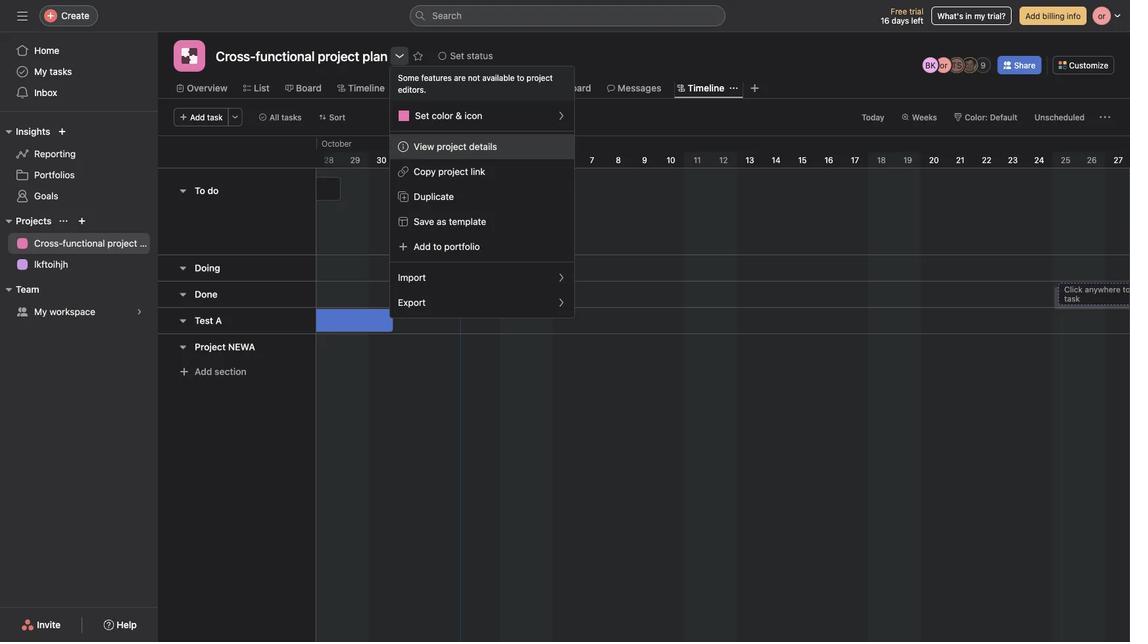 Task type: locate. For each thing, give the bounding box(es) containing it.
test a
[[195, 315, 222, 326]]

default
[[990, 113, 1018, 122]]

free
[[891, 7, 908, 16]]

1 horizontal spatial cross-
[[216, 48, 256, 64]]

1 horizontal spatial 16
[[881, 16, 890, 25]]

board link
[[286, 81, 322, 95]]

1 horizontal spatial to
[[517, 73, 525, 82]]

26
[[1088, 155, 1097, 165]]

0 vertical spatial tasks
[[50, 66, 72, 77]]

to do button
[[195, 179, 219, 203]]

set color & icon
[[415, 110, 483, 121]]

cross- inside "link"
[[34, 238, 63, 249]]

set for set status
[[450, 50, 465, 61]]

1 horizontal spatial functional
[[256, 48, 315, 64]]

1 my from the top
[[34, 66, 47, 77]]

project left "plan"
[[107, 238, 137, 249]]

1 horizontal spatial timeline link
[[677, 81, 725, 95]]

plan
[[140, 238, 158, 249]]

1 vertical spatial functional
[[63, 238, 105, 249]]

today
[[862, 113, 885, 122]]

24
[[1035, 155, 1045, 165]]

2 timeline link from the left
[[677, 81, 725, 95]]

0 horizontal spatial 16
[[825, 155, 834, 165]]

0 horizontal spatial tasks
[[50, 66, 72, 77]]

0 vertical spatial cross-
[[216, 48, 256, 64]]

some features are not available to project editors.
[[398, 73, 553, 94]]

add billing info
[[1026, 11, 1081, 20]]

share
[[1015, 61, 1036, 70]]

add task
[[190, 113, 223, 122]]

2 my from the top
[[34, 306, 47, 317]]

set left color
[[415, 110, 429, 121]]

9 right the "ja"
[[981, 61, 986, 70]]

timeline link down project plan at top
[[338, 81, 385, 95]]

goals
[[34, 191, 58, 201]]

show options, current sort, top image
[[60, 217, 67, 225]]

board
[[296, 83, 322, 93]]

projects
[[16, 216, 52, 226]]

a
[[216, 315, 222, 326]]

inbox link
[[8, 82, 150, 103]]

add for add task
[[190, 113, 205, 122]]

help button
[[95, 613, 145, 637]]

in
[[966, 11, 973, 20]]

15
[[799, 155, 807, 165]]

0 horizontal spatial functional
[[63, 238, 105, 249]]

0 vertical spatial set
[[450, 50, 465, 61]]

functional up "lkftoihjh" link
[[63, 238, 105, 249]]

add section
[[195, 366, 247, 377]]

2 horizontal spatial set
[[604, 326, 616, 336]]

tasks right all at the top of page
[[281, 113, 302, 122]]

1 vertical spatial to
[[433, 241, 442, 252]]

set for everyone
[[604, 326, 665, 336]]

sort button
[[313, 108, 352, 126]]

goals link
[[8, 186, 150, 207]]

set inside menu item
[[415, 110, 429, 121]]

functional up board link
[[256, 48, 315, 64]]

my
[[975, 11, 986, 20]]

info
[[1067, 11, 1081, 20]]

chat bubbles image
[[660, 160, 676, 175]]

0 horizontal spatial timeline link
[[338, 81, 385, 95]]

16 inside the free trial 16 days left
[[881, 16, 890, 25]]

1 vertical spatial 16
[[825, 155, 834, 165]]

16 left days
[[881, 16, 890, 25]]

0 vertical spatial functional
[[256, 48, 315, 64]]

&
[[456, 110, 462, 121]]

my down team
[[34, 306, 47, 317]]

functional inside "link"
[[63, 238, 105, 249]]

tasks
[[50, 66, 72, 77], [281, 113, 302, 122]]

project up dashboard
[[527, 73, 553, 82]]

reporting
[[34, 148, 76, 159]]

save
[[414, 216, 434, 227]]

0 vertical spatial my
[[34, 66, 47, 77]]

9 left chat bubbles icon
[[642, 155, 648, 165]]

search button
[[410, 5, 726, 26]]

doing
[[195, 263, 220, 273]]

timeline left tab actions icon
[[688, 83, 725, 93]]

trial?
[[988, 11, 1006, 20]]

template
[[449, 216, 486, 227]]

color:
[[965, 113, 988, 122]]

see details, my workspace image
[[136, 308, 143, 316]]

messages link
[[607, 81, 662, 95]]

invite button
[[13, 613, 69, 637]]

add
[[1026, 11, 1041, 20], [190, 113, 205, 122], [414, 241, 431, 252], [195, 366, 212, 377]]

add left billing
[[1026, 11, 1041, 20]]

to
[[517, 73, 525, 82], [433, 241, 442, 252]]

tasks for all tasks
[[281, 113, 302, 122]]

set left for
[[604, 326, 616, 336]]

my for my tasks
[[34, 66, 47, 77]]

add left task
[[190, 113, 205, 122]]

workflow
[[477, 83, 518, 93]]

tasks down home
[[50, 66, 72, 77]]

tasks inside all tasks dropdown button
[[281, 113, 302, 122]]

color: default button
[[949, 108, 1024, 126]]

portfolio
[[444, 241, 480, 252]]

0 vertical spatial to
[[517, 73, 525, 82]]

add down save on the top left of page
[[414, 241, 431, 252]]

my up inbox
[[34, 66, 47, 77]]

0 vertical spatial 16
[[881, 16, 890, 25]]

puzzle image
[[182, 48, 197, 64]]

test a button
[[195, 309, 222, 333]]

billing
[[1043, 11, 1065, 20]]

calendar link
[[401, 81, 450, 95]]

project inside some features are not available to project editors.
[[527, 73, 553, 82]]

add inside add billing info button
[[1026, 11, 1041, 20]]

collapse task list for the section done image
[[178, 289, 188, 300]]

1 vertical spatial cross-
[[34, 238, 63, 249]]

my workspace
[[34, 306, 95, 317]]

days
[[892, 16, 910, 25]]

my inside "teams" element
[[34, 306, 47, 317]]

add inside button
[[195, 366, 212, 377]]

1 horizontal spatial tasks
[[281, 113, 302, 122]]

to left portfolio
[[433, 241, 442, 252]]

editors.
[[398, 85, 426, 94]]

16
[[881, 16, 890, 25], [825, 155, 834, 165]]

add billing info button
[[1020, 7, 1087, 25]]

0 horizontal spatial timeline
[[348, 83, 385, 93]]

12
[[720, 155, 728, 165]]

timeline down project plan at top
[[348, 83, 385, 93]]

view
[[414, 141, 434, 152]]

1 vertical spatial my
[[34, 306, 47, 317]]

1 horizontal spatial 9
[[981, 61, 986, 70]]

0 horizontal spatial 9
[[642, 155, 648, 165]]

add for add section
[[195, 366, 212, 377]]

set inside popup button
[[450, 50, 465, 61]]

color
[[432, 110, 453, 121]]

newa
[[228, 342, 255, 352]]

cross-functional project plan
[[216, 48, 388, 64]]

more actions image
[[231, 113, 239, 121]]

set color & icon menu item
[[390, 103, 575, 128]]

1 horizontal spatial timeline
[[688, 83, 725, 93]]

set up are
[[450, 50, 465, 61]]

to right 'available'
[[517, 73, 525, 82]]

timeline link left tab actions icon
[[677, 81, 725, 95]]

Set for Everyone checkbox
[[590, 327, 598, 335]]

projects element
[[0, 209, 158, 278]]

menu containing set color & icon
[[390, 66, 575, 318]]

16 right "15"
[[825, 155, 834, 165]]

project plan
[[318, 48, 388, 64]]

2 vertical spatial set
[[604, 326, 616, 336]]

done button
[[195, 283, 218, 306]]

menu
[[390, 66, 575, 318]]

my inside 'link'
[[34, 66, 47, 77]]

functional
[[256, 48, 315, 64], [63, 238, 105, 249]]

timeline
[[348, 83, 385, 93], [688, 83, 725, 93]]

do
[[208, 185, 219, 196]]

timeline link
[[338, 81, 385, 95], [677, 81, 725, 95]]

0 vertical spatial 9
[[981, 61, 986, 70]]

add down project
[[195, 366, 212, 377]]

functional for project plan
[[256, 48, 315, 64]]

insights element
[[0, 120, 158, 209]]

tasks inside my tasks 'link'
[[50, 66, 72, 77]]

0 horizontal spatial cross-
[[34, 238, 63, 249]]

my
[[34, 66, 47, 77], [34, 306, 47, 317]]

november
[[426, 139, 464, 148]]

cross- up list link
[[216, 48, 256, 64]]

hide sidebar image
[[17, 11, 28, 21]]

1 vertical spatial tasks
[[281, 113, 302, 122]]

available
[[483, 73, 515, 82]]

cross- up the lkftoihjh
[[34, 238, 63, 249]]

functional for project
[[63, 238, 105, 249]]

0 horizontal spatial set
[[415, 110, 429, 121]]

customize
[[1070, 61, 1109, 70]]

add task button
[[174, 108, 229, 126]]

doing button
[[195, 256, 220, 280]]

add inside add task button
[[190, 113, 205, 122]]

1 horizontal spatial set
[[450, 50, 465, 61]]

1
[[433, 155, 436, 165]]

1 vertical spatial set
[[415, 110, 429, 121]]

free trial 16 days left
[[881, 7, 924, 25]]

ts
[[952, 61, 962, 70]]



Task type: describe. For each thing, give the bounding box(es) containing it.
22
[[982, 155, 992, 165]]

insights button
[[0, 124, 50, 140]]

cross- for cross-functional project plan
[[34, 238, 63, 249]]

new image
[[58, 128, 66, 136]]

my for my workspace
[[34, 306, 47, 317]]

customize button
[[1053, 56, 1115, 74]]

briefcase image
[[692, 160, 708, 175]]

collapse task list for the section test a image
[[178, 316, 188, 326]]

inbox
[[34, 87, 57, 98]]

29
[[351, 155, 360, 165]]

2
[[458, 155, 463, 165]]

6
[[564, 155, 569, 165]]

home
[[34, 45, 59, 56]]

project down 2
[[439, 166, 468, 177]]

home link
[[8, 40, 150, 61]]

today button
[[856, 108, 891, 126]]

list link
[[243, 81, 270, 95]]

to do
[[195, 185, 219, 196]]

8
[[616, 155, 621, 165]]

lkftoihjh
[[34, 259, 68, 270]]

task
[[207, 113, 223, 122]]

overview link
[[176, 81, 228, 95]]

tasks for my tasks
[[50, 66, 72, 77]]

new project or portfolio image
[[78, 217, 86, 225]]

add tab image
[[750, 83, 760, 93]]

2 timeline from the left
[[688, 83, 725, 93]]

dashboard
[[544, 83, 592, 93]]

search
[[432, 10, 462, 21]]

as
[[437, 216, 447, 227]]

my tasks
[[34, 66, 72, 77]]

bk
[[926, 61, 936, 70]]

features
[[421, 73, 452, 82]]

list
[[254, 83, 270, 93]]

html image
[[597, 160, 613, 175]]

what's in my trial?
[[938, 11, 1006, 20]]

4
[[511, 155, 516, 165]]

1 vertical spatial 9
[[642, 155, 648, 165]]

set status button
[[433, 47, 499, 65]]

show options image
[[394, 51, 405, 61]]

not
[[468, 73, 480, 82]]

cross- for cross-functional project plan
[[216, 48, 256, 64]]

what's in my trial? button
[[932, 7, 1012, 25]]

some
[[398, 73, 419, 82]]

27
[[1114, 155, 1124, 165]]

0 horizontal spatial to
[[433, 241, 442, 252]]

section
[[215, 366, 247, 377]]

more actions image
[[1100, 112, 1111, 122]]

1 timeline from the left
[[348, 83, 385, 93]]

add for add billing info
[[1026, 11, 1041, 20]]

11
[[694, 155, 701, 165]]

weeks button
[[896, 108, 944, 126]]

portfolios link
[[8, 165, 150, 186]]

teams element
[[0, 278, 158, 325]]

add for add to portfolio
[[414, 241, 431, 252]]

all
[[270, 113, 279, 122]]

23
[[1009, 155, 1018, 165]]

project up 2
[[437, 141, 467, 152]]

21
[[957, 155, 965, 165]]

set for set color & icon
[[415, 110, 429, 121]]

status
[[467, 50, 493, 61]]

left
[[912, 16, 924, 25]]

search list box
[[410, 5, 726, 26]]

all tasks
[[270, 113, 302, 122]]

10
[[667, 155, 676, 165]]

collapse task list for the section project newa image
[[178, 342, 188, 352]]

25
[[1061, 155, 1071, 165]]

icon
[[465, 110, 483, 121]]

export
[[398, 297, 426, 308]]

link
[[471, 166, 486, 177]]

collapse task list for the section doing image
[[178, 263, 188, 273]]

for
[[618, 326, 629, 336]]

workspace
[[50, 306, 95, 317]]

test
[[195, 315, 213, 326]]

add to starred image
[[413, 51, 423, 61]]

19
[[904, 155, 913, 165]]

portfolios
[[34, 169, 75, 180]]

14
[[772, 155, 781, 165]]

cross-functional project plan link
[[8, 233, 158, 254]]

to
[[195, 185, 205, 196]]

megaphone image
[[629, 160, 644, 175]]

lkftoihjh link
[[8, 254, 150, 275]]

workflow link
[[466, 81, 518, 95]]

collapse task list for the section to do image
[[178, 186, 188, 196]]

project inside cross-functional project plan "link"
[[107, 238, 137, 249]]

reporting link
[[8, 143, 150, 165]]

copy
[[414, 166, 436, 177]]

details
[[469, 141, 497, 152]]

1 timeline link from the left
[[338, 81, 385, 95]]

insights
[[16, 126, 50, 137]]

everyone
[[631, 326, 665, 336]]

calendar
[[411, 83, 450, 93]]

7
[[590, 155, 595, 165]]

tab actions image
[[730, 84, 738, 92]]

add section button
[[174, 360, 252, 384]]

team
[[16, 284, 39, 295]]

13
[[746, 155, 755, 165]]

global element
[[0, 32, 158, 111]]

28
[[324, 155, 334, 165]]

dashboard link
[[533, 81, 592, 95]]

share button
[[998, 56, 1042, 74]]

to inside some features are not available to project editors.
[[517, 73, 525, 82]]

set for set for everyone
[[604, 326, 616, 336]]



Task type: vqa. For each thing, say whether or not it's contained in the screenshot.
1st MESSAGE ICON from the bottom
no



